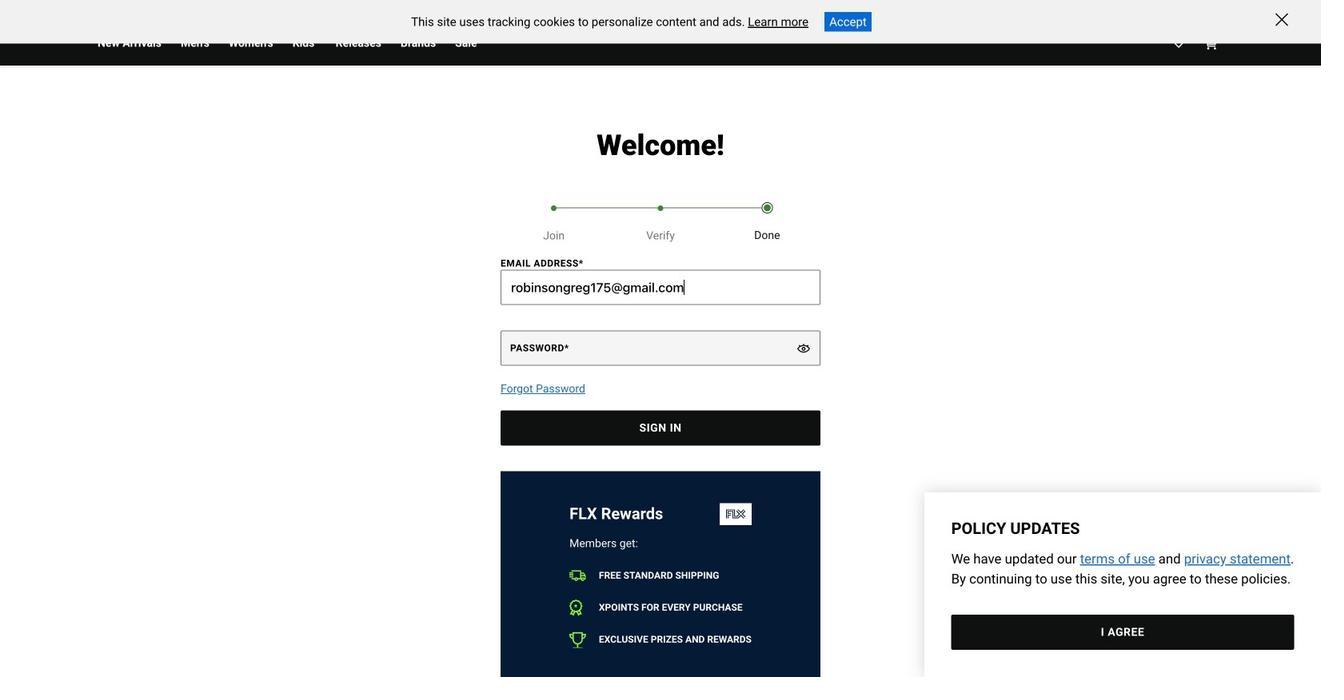 Task type: describe. For each thing, give the bounding box(es) containing it.
flx image
[[726, 505, 745, 524]]

show password image
[[798, 342, 810, 355]]

completed image
[[551, 205, 557, 212]]

privacy banner region
[[925, 493, 1321, 678]]



Task type: locate. For each thing, give the bounding box(es) containing it.
my favorites image
[[1173, 37, 1185, 50]]

cookie banner region
[[0, 0, 1321, 44]]

completed image
[[658, 205, 664, 212]]

Search search field
[[246, 0, 1016, 6]]

None email field
[[501, 270, 821, 305]]

None password field
[[501, 331, 821, 366]]

active image
[[762, 202, 773, 214]]

close image
[[1276, 13, 1289, 26]]

None search field
[[245, 0, 1017, 6]]

toolbar
[[98, 21, 886, 66]]

primary element
[[85, 21, 1237, 66]]

cart: 0 items image
[[1205, 37, 1217, 50]]



Task type: vqa. For each thing, say whether or not it's contained in the screenshot.
Mall Of Louisiana dropdown button
no



